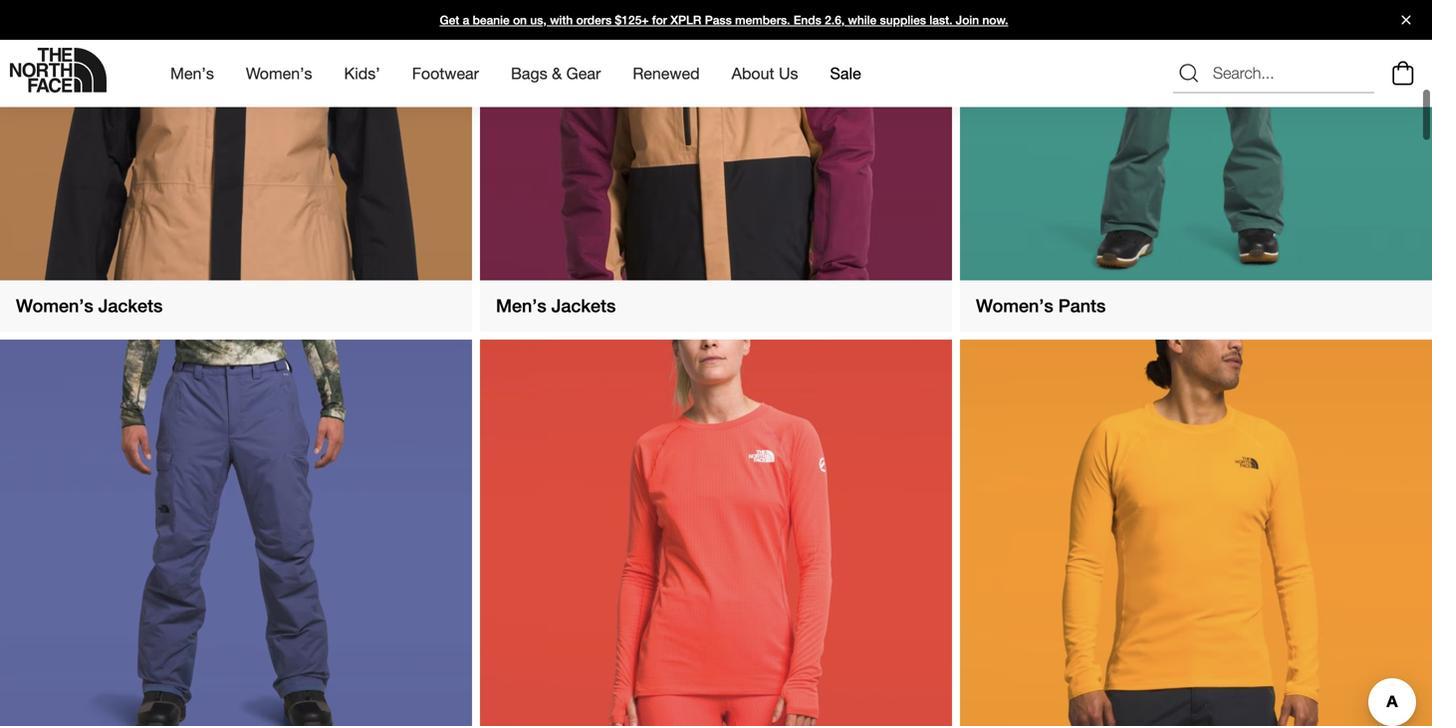 Task type: locate. For each thing, give the bounding box(es) containing it.
close image
[[1393, 15, 1419, 24]]

renewed link
[[633, 46, 700, 101]]

$125+
[[615, 13, 649, 27]]

women's link
[[246, 46, 312, 101]]

0 horizontal spatial men's
[[170, 64, 214, 83]]

renewed
[[633, 64, 700, 83]]

1 horizontal spatial men's
[[496, 295, 547, 316]]

view cart image
[[1387, 59, 1419, 88]]

1 vertical spatial men's
[[496, 295, 547, 316]]

ends
[[794, 13, 822, 27]]

kids' link
[[344, 46, 380, 101]]

supplies
[[880, 13, 926, 27]]

us,
[[530, 13, 547, 27]]

studio shot of a woman in a shirt from the north face. image
[[480, 340, 952, 726]]

1 horizontal spatial jackets
[[551, 295, 616, 316]]

2 horizontal spatial women's
[[976, 295, 1053, 316]]

orders
[[576, 13, 612, 27]]

men's jackets
[[496, 295, 616, 316]]

2 jackets from the left
[[551, 295, 616, 316]]

about
[[732, 64, 774, 83]]

0 horizontal spatial jackets
[[98, 295, 163, 316]]

0 vertical spatial men's
[[170, 64, 214, 83]]

women's jackets
[[16, 295, 163, 316]]

last.
[[930, 13, 953, 27]]

jackets
[[98, 295, 163, 316], [551, 295, 616, 316]]

studio shot of a woman in pants from the north face. image
[[960, 0, 1432, 280]]

get
[[440, 13, 459, 27]]

kids'
[[344, 64, 380, 83]]

beanie
[[473, 13, 510, 27]]

bags
[[511, 64, 548, 83]]

men's jackets link
[[480, 0, 952, 332]]

while
[[848, 13, 877, 27]]

jackets for men's jackets
[[551, 295, 616, 316]]

search all image
[[1177, 61, 1201, 85]]

studio shot of a man in pants from the north face. image
[[0, 340, 472, 726]]

jackets inside men's jackets link
[[551, 295, 616, 316]]

get a beanie on us, with orders $125+ for xplr pass members. ends 2.6, while supplies last. join now.
[[440, 13, 1008, 27]]

about us
[[732, 64, 798, 83]]

jackets inside the women's jackets link
[[98, 295, 163, 316]]

1 jackets from the left
[[98, 295, 163, 316]]

0 horizontal spatial women's
[[16, 295, 93, 316]]

men's link
[[170, 46, 214, 101]]

men's for men's
[[170, 64, 214, 83]]

studio shot of a woman in a jacket from the north face. image
[[0, 0, 472, 280]]

women's jackets link
[[0, 0, 472, 332]]

1 horizontal spatial women's
[[246, 64, 312, 83]]

with
[[550, 13, 573, 27]]

the north face home page image
[[10, 48, 107, 93]]

footwear
[[412, 64, 479, 83]]

women's for women's pants
[[976, 295, 1053, 316]]

men's
[[170, 64, 214, 83], [496, 295, 547, 316]]

women's
[[246, 64, 312, 83], [16, 295, 93, 316], [976, 295, 1053, 316]]

on
[[513, 13, 527, 27]]



Task type: describe. For each thing, give the bounding box(es) containing it.
xplr
[[671, 13, 702, 27]]

a
[[463, 13, 469, 27]]

bags & gear
[[511, 64, 601, 83]]

about us link
[[732, 46, 798, 101]]

women's for women's
[[246, 64, 312, 83]]

gear
[[566, 64, 601, 83]]

members.
[[735, 13, 790, 27]]

studio shot of a man in a shirt from the north face. image
[[960, 340, 1432, 726]]

join
[[956, 13, 979, 27]]

Search search field
[[1173, 54, 1375, 93]]

pants
[[1058, 295, 1106, 316]]

now.
[[983, 13, 1008, 27]]

women's pants
[[976, 295, 1106, 316]]

for
[[652, 13, 667, 27]]

&
[[552, 64, 562, 83]]

sale link
[[830, 46, 861, 101]]

us
[[779, 64, 798, 83]]

bags & gear link
[[511, 46, 601, 101]]

jackets for women's jackets
[[98, 295, 163, 316]]

women's pants link
[[960, 0, 1432, 332]]

get a beanie on us, with orders $125+ for xplr pass members. ends 2.6, while supplies last. join now. link
[[0, 0, 1432, 40]]

men's for men's jackets
[[496, 295, 547, 316]]

pass
[[705, 13, 732, 27]]

2.6,
[[825, 13, 845, 27]]

footwear link
[[412, 46, 479, 101]]

women's for women's jackets
[[16, 295, 93, 316]]

studio shot of a man in a jacket from the north face. image
[[480, 0, 952, 280]]

sale
[[830, 64, 861, 83]]



Task type: vqa. For each thing, say whether or not it's contained in the screenshot.
jacket
no



